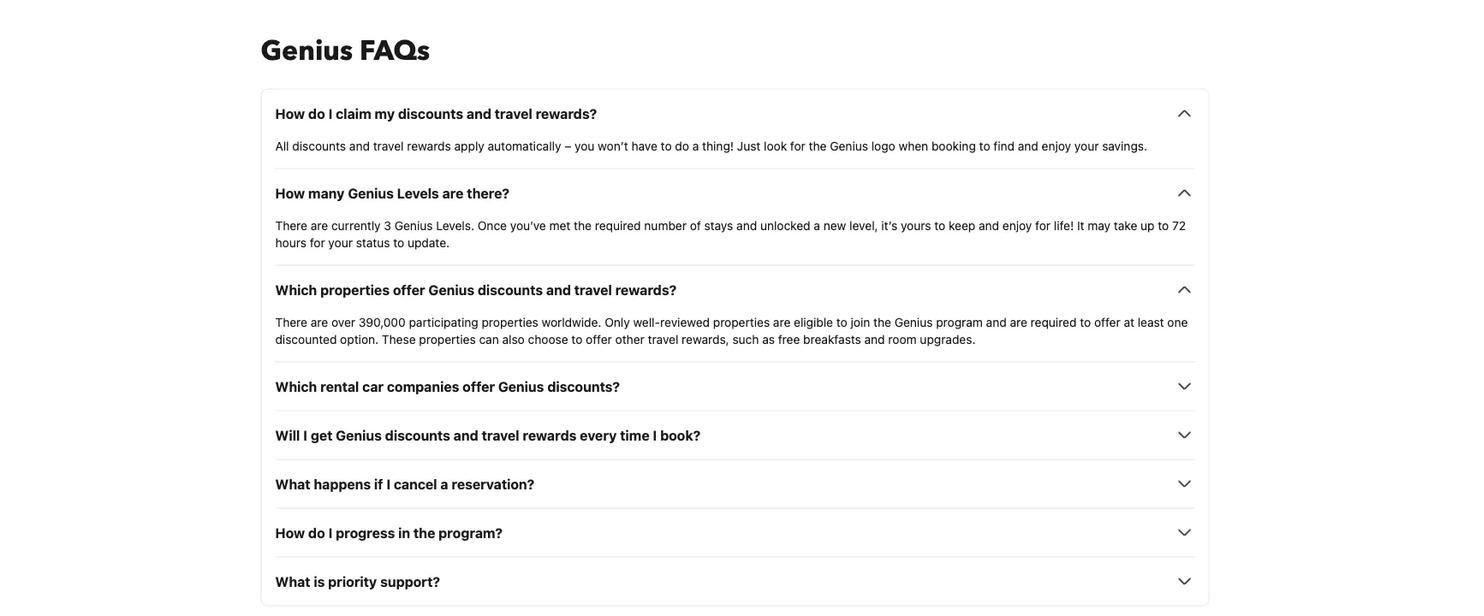 Task type: describe. For each thing, give the bounding box(es) containing it.
such
[[733, 332, 759, 346]]

over
[[331, 315, 355, 329]]

how do i progress in the program?
[[275, 525, 503, 541]]

there for which
[[275, 315, 307, 329]]

room
[[889, 332, 917, 346]]

reviewed
[[660, 315, 710, 329]]

in
[[398, 525, 410, 541]]

join
[[851, 315, 871, 329]]

will
[[275, 427, 300, 444]]

genius right get
[[336, 427, 382, 444]]

1 horizontal spatial a
[[693, 139, 699, 153]]

a inside there are currently 3 genius levels. once you've met the required number of stays and unlocked a new level, it's yours to keep and enjoy for life! it may take up to 72 hours for your status to update.
[[814, 218, 821, 232]]

how many genius levels are there? button
[[275, 183, 1195, 203]]

which for which rental car companies offer genius discounts?
[[275, 378, 317, 395]]

you
[[575, 139, 595, 153]]

update.
[[408, 235, 450, 250]]

to left 'find'
[[980, 139, 991, 153]]

once
[[478, 218, 507, 232]]

how do i progress in the program? button
[[275, 523, 1195, 543]]

i inside dropdown button
[[387, 476, 391, 492]]

do for how do i progress in the program?
[[308, 525, 325, 541]]

required inside there are over 390,000 participating properties worldwide. only well-reviewed properties are eligible to join the genius program and are required to offer at least one discounted option. these properties can also choose to offer other travel rewards, such as free breakfasts and room upgrades.
[[1031, 315, 1077, 329]]

offer inside 'dropdown button'
[[393, 282, 425, 298]]

travel inside 'dropdown button'
[[575, 282, 612, 298]]

i left 'claim'
[[329, 105, 333, 121]]

take
[[1114, 218, 1138, 232]]

what is priority support? button
[[275, 572, 1195, 592]]

are inside dropdown button
[[442, 185, 464, 201]]

discounts?
[[548, 378, 620, 395]]

are right program
[[1010, 315, 1028, 329]]

what for what is priority support?
[[275, 574, 311, 590]]

properties up such
[[713, 315, 770, 329]]

new
[[824, 218, 847, 232]]

the inside there are over 390,000 participating properties worldwide. only well-reviewed properties are eligible to join the genius program and are required to offer at least one discounted option. these properties can also choose to offer other travel rewards, such as free breakfasts and room upgrades.
[[874, 315, 892, 329]]

which for which properties offer genius discounts and travel rewards?
[[275, 282, 317, 298]]

i left progress
[[329, 525, 333, 541]]

–
[[565, 139, 572, 153]]

all
[[275, 139, 289, 153]]

when
[[899, 139, 929, 153]]

rental
[[320, 378, 359, 395]]

there are over 390,000 participating properties worldwide. only well-reviewed properties are eligible to join the genius program and are required to offer at least one discounted option. these properties can also choose to offer other travel rewards, such as free breakfasts and room upgrades.
[[275, 315, 1188, 346]]

and down join
[[865, 332, 885, 346]]

0 horizontal spatial rewards
[[407, 139, 451, 153]]

to right status
[[393, 235, 404, 250]]

what happens if i cancel a reservation?
[[275, 476, 535, 492]]

and right the keep
[[979, 218, 1000, 232]]

travel up the reservation?
[[482, 427, 520, 444]]

booking
[[932, 139, 976, 153]]

every
[[580, 427, 617, 444]]

the inside there are currently 3 genius levels. once you've met the required number of stays and unlocked a new level, it's yours to keep and enjoy for life! it may take up to 72 hours for your status to update.
[[574, 218, 592, 232]]

all discounts and travel rewards apply automatically – you won't have to do a thing! just look for the genius logo when booking to find and enjoy your savings.
[[275, 139, 1148, 153]]

progress
[[336, 525, 395, 541]]

genius faqs
[[261, 32, 430, 69]]

required inside there are currently 3 genius levels. once you've met the required number of stays and unlocked a new level, it's yours to keep and enjoy for life! it may take up to 72 hours for your status to update.
[[595, 218, 641, 232]]

and right 'find'
[[1018, 139, 1039, 153]]

3
[[384, 218, 391, 232]]

discounts inside which properties offer genius discounts and travel rewards? 'dropdown button'
[[478, 282, 543, 298]]

cancel
[[394, 476, 437, 492]]

may
[[1088, 218, 1111, 232]]

1 vertical spatial for
[[1036, 218, 1051, 232]]

hours
[[275, 235, 307, 250]]

2 vertical spatial for
[[310, 235, 325, 250]]

many
[[308, 185, 345, 201]]

keep
[[949, 218, 976, 232]]

participating
[[409, 315, 479, 329]]

discounts inside how do i claim my discounts and travel rewards? dropdown button
[[398, 105, 464, 121]]

rewards? inside 'dropdown button'
[[616, 282, 677, 298]]

will i get genius discounts and travel rewards every time i book? button
[[275, 425, 1195, 446]]

rewards? inside dropdown button
[[536, 105, 597, 121]]

genius inside 'dropdown button'
[[429, 282, 475, 298]]

book?
[[660, 427, 701, 444]]

the inside dropdown button
[[414, 525, 435, 541]]

one
[[1168, 315, 1188, 329]]

and right stays
[[737, 218, 757, 232]]

discounted
[[275, 332, 337, 346]]

automatically
[[488, 139, 561, 153]]

0 vertical spatial your
[[1075, 139, 1099, 153]]

rewards,
[[682, 332, 730, 346]]

how many genius levels are there?
[[275, 185, 510, 201]]

how for how do i progress in the program?
[[275, 525, 305, 541]]

to left 72
[[1158, 218, 1169, 232]]

reservation?
[[452, 476, 535, 492]]

travel inside there are over 390,000 participating properties worldwide. only well-reviewed properties are eligible to join the genius program and are required to offer at least one discounted option. these properties can also choose to offer other travel rewards, such as free breakfasts and room upgrades.
[[648, 332, 679, 346]]

and up apply
[[467, 105, 492, 121]]

also
[[502, 332, 525, 346]]

other
[[616, 332, 645, 346]]

get
[[311, 427, 333, 444]]

discounts right all
[[292, 139, 346, 153]]

there are currently 3 genius levels. once you've met the required number of stays and unlocked a new level, it's yours to keep and enjoy for life! it may take up to 72 hours for your status to update.
[[275, 218, 1186, 250]]

genius inside dropdown button
[[348, 185, 394, 201]]

390,000
[[359, 315, 406, 329]]

properties down participating
[[419, 332, 476, 346]]

won't
[[598, 139, 628, 153]]

up
[[1141, 218, 1155, 232]]

you've
[[510, 218, 546, 232]]

program
[[936, 315, 983, 329]]

levels.
[[436, 218, 475, 232]]

program?
[[439, 525, 503, 541]]

and down which rental car companies offer genius discounts?
[[454, 427, 479, 444]]

choose
[[528, 332, 568, 346]]

there for how
[[275, 218, 307, 232]]

which properties offer genius discounts and travel rewards? button
[[275, 280, 1195, 300]]

have
[[632, 139, 658, 153]]

just
[[737, 139, 761, 153]]

apply
[[454, 139, 485, 153]]



Task type: vqa. For each thing, say whether or not it's contained in the screenshot.
travel
yes



Task type: locate. For each thing, give the bounding box(es) containing it.
there?
[[467, 185, 510, 201]]

rewards
[[407, 139, 451, 153], [523, 427, 577, 444]]

1 how from the top
[[275, 105, 305, 121]]

what is priority support?
[[275, 574, 440, 590]]

rewards? up "–"
[[536, 105, 597, 121]]

offer up 390,000
[[393, 282, 425, 298]]

there inside there are currently 3 genius levels. once you've met the required number of stays and unlocked a new level, it's yours to keep and enjoy for life! it may take up to 72 hours for your status to update.
[[275, 218, 307, 232]]

genius up participating
[[429, 282, 475, 298]]

there up hours
[[275, 218, 307, 232]]

breakfasts
[[804, 332, 862, 346]]

which left rental
[[275, 378, 317, 395]]

if
[[374, 476, 383, 492]]

1 horizontal spatial rewards?
[[616, 282, 677, 298]]

how for how do i claim my discounts and travel rewards?
[[275, 105, 305, 121]]

and right program
[[986, 315, 1007, 329]]

my
[[375, 105, 395, 121]]

a left new at the top
[[814, 218, 821, 232]]

claim
[[336, 105, 371, 121]]

1 what from the top
[[275, 476, 311, 492]]

72
[[1173, 218, 1186, 232]]

support?
[[380, 574, 440, 590]]

offer down can
[[463, 378, 495, 395]]

how left the many
[[275, 185, 305, 201]]

how for how many genius levels are there?
[[275, 185, 305, 201]]

are inside there are currently 3 genius levels. once you've met the required number of stays and unlocked a new level, it's yours to keep and enjoy for life! it may take up to 72 hours for your status to update.
[[311, 218, 328, 232]]

the
[[809, 139, 827, 153], [574, 218, 592, 232], [874, 315, 892, 329], [414, 525, 435, 541]]

offer left at
[[1095, 315, 1121, 329]]

yours
[[901, 218, 932, 232]]

properties inside which properties offer genius discounts and travel rewards? 'dropdown button'
[[320, 282, 390, 298]]

are up the levels.
[[442, 185, 464, 201]]

rewards? up well-
[[616, 282, 677, 298]]

and down 'claim'
[[349, 139, 370, 153]]

1 horizontal spatial for
[[791, 139, 806, 153]]

there inside there are over 390,000 participating properties worldwide. only well-reviewed properties are eligible to join the genius program and are required to offer at least one discounted option. these properties can also choose to offer other travel rewards, such as free breakfasts and room upgrades.
[[275, 315, 307, 329]]

genius up update.
[[395, 218, 433, 232]]

discounts
[[398, 105, 464, 121], [292, 139, 346, 153], [478, 282, 543, 298], [385, 427, 451, 444]]

1 vertical spatial do
[[675, 139, 690, 153]]

for right 'look'
[[791, 139, 806, 153]]

to left the keep
[[935, 218, 946, 232]]

for left life!
[[1036, 218, 1051, 232]]

enjoy left life!
[[1003, 218, 1032, 232]]

0 vertical spatial do
[[308, 105, 325, 121]]

i right time
[[653, 427, 657, 444]]

what for what happens if i cancel a reservation?
[[275, 476, 311, 492]]

eligible
[[794, 315, 833, 329]]

enjoy inside there are currently 3 genius levels. once you've met the required number of stays and unlocked a new level, it's yours to keep and enjoy for life! it may take up to 72 hours for your status to update.
[[1003, 218, 1032, 232]]

savings.
[[1103, 139, 1148, 153]]

only
[[605, 315, 630, 329]]

to down worldwide.
[[572, 332, 583, 346]]

1 vertical spatial what
[[275, 574, 311, 590]]

a right cancel
[[441, 476, 448, 492]]

which inside 'dropdown button'
[[275, 282, 317, 298]]

1 horizontal spatial required
[[1031, 315, 1077, 329]]

your left the savings. on the right top of the page
[[1075, 139, 1099, 153]]

properties up also
[[482, 315, 539, 329]]

0 vertical spatial what
[[275, 476, 311, 492]]

happens
[[314, 476, 371, 492]]

what inside dropdown button
[[275, 574, 311, 590]]

discounts inside will i get genius discounts and travel rewards every time i book? dropdown button
[[385, 427, 451, 444]]

how
[[275, 105, 305, 121], [275, 185, 305, 201], [275, 525, 305, 541]]

how inside how do i claim my discounts and travel rewards? dropdown button
[[275, 105, 305, 121]]

travel down well-
[[648, 332, 679, 346]]

to left join
[[837, 315, 848, 329]]

0 horizontal spatial for
[[310, 235, 325, 250]]

upgrades.
[[920, 332, 976, 346]]

offer inside dropdown button
[[463, 378, 495, 395]]

do left progress
[[308, 525, 325, 541]]

1 horizontal spatial enjoy
[[1042, 139, 1072, 153]]

1 vertical spatial which
[[275, 378, 317, 395]]

which rental car companies offer genius discounts? button
[[275, 376, 1195, 397]]

how do i claim my discounts and travel rewards?
[[275, 105, 597, 121]]

offer down only
[[586, 332, 612, 346]]

how inside how do i progress in the program? dropdown button
[[275, 525, 305, 541]]

which rental car companies offer genius discounts?
[[275, 378, 620, 395]]

0 horizontal spatial rewards?
[[536, 105, 597, 121]]

can
[[479, 332, 499, 346]]

for
[[791, 139, 806, 153], [1036, 218, 1051, 232], [310, 235, 325, 250]]

will i get genius discounts and travel rewards every time i book?
[[275, 427, 701, 444]]

0 vertical spatial rewards?
[[536, 105, 597, 121]]

2 how from the top
[[275, 185, 305, 201]]

1 vertical spatial rewards
[[523, 427, 577, 444]]

time
[[620, 427, 650, 444]]

what left is
[[275, 574, 311, 590]]

are down the many
[[311, 218, 328, 232]]

stays
[[705, 218, 734, 232]]

how inside how many genius levels are there? dropdown button
[[275, 185, 305, 201]]

met
[[550, 218, 571, 232]]

genius up "room"
[[895, 315, 933, 329]]

to right have
[[661, 139, 672, 153]]

life!
[[1054, 218, 1074, 232]]

required left number
[[595, 218, 641, 232]]

a
[[693, 139, 699, 153], [814, 218, 821, 232], [441, 476, 448, 492]]

at
[[1124, 315, 1135, 329]]

your down currently
[[328, 235, 353, 250]]

the right 'look'
[[809, 139, 827, 153]]

0 vertical spatial how
[[275, 105, 305, 121]]

rewards down how do i claim my discounts and travel rewards?
[[407, 139, 451, 153]]

0 horizontal spatial your
[[328, 235, 353, 250]]

i left get
[[303, 427, 308, 444]]

do for how do i claim my discounts and travel rewards?
[[308, 105, 325, 121]]

are up 'discounted'
[[311, 315, 328, 329]]

genius inside there are currently 3 genius levels. once you've met the required number of stays and unlocked a new level, it's yours to keep and enjoy for life! it may take up to 72 hours for your status to update.
[[395, 218, 433, 232]]

rewards inside dropdown button
[[523, 427, 577, 444]]

your
[[1075, 139, 1099, 153], [328, 235, 353, 250]]

travel up the automatically
[[495, 105, 533, 121]]

0 horizontal spatial a
[[441, 476, 448, 492]]

how up all
[[275, 105, 305, 121]]

what happens if i cancel a reservation? button
[[275, 474, 1195, 495]]

for right hours
[[310, 235, 325, 250]]

genius down also
[[498, 378, 544, 395]]

required
[[595, 218, 641, 232], [1031, 315, 1077, 329]]

the right in
[[414, 525, 435, 541]]

0 vertical spatial enjoy
[[1042, 139, 1072, 153]]

1 which from the top
[[275, 282, 317, 298]]

is
[[314, 574, 325, 590]]

do
[[308, 105, 325, 121], [675, 139, 690, 153], [308, 525, 325, 541]]

level,
[[850, 218, 879, 232]]

genius left logo
[[830, 139, 869, 153]]

0 vertical spatial a
[[693, 139, 699, 153]]

what inside dropdown button
[[275, 476, 311, 492]]

2 there from the top
[[275, 315, 307, 329]]

your inside there are currently 3 genius levels. once you've met the required number of stays and unlocked a new level, it's yours to keep and enjoy for life! it may take up to 72 hours for your status to update.
[[328, 235, 353, 250]]

2 vertical spatial a
[[441, 476, 448, 492]]

free
[[778, 332, 800, 346]]

genius inside there are over 390,000 participating properties worldwide. only well-reviewed properties are eligible to join the genius program and are required to offer at least one discounted option. these properties can also choose to offer other travel rewards, such as free breakfasts and room upgrades.
[[895, 315, 933, 329]]

1 horizontal spatial rewards
[[523, 427, 577, 444]]

logo
[[872, 139, 896, 153]]

how do i claim my discounts and travel rewards? button
[[275, 103, 1195, 124]]

levels
[[397, 185, 439, 201]]

1 horizontal spatial your
[[1075, 139, 1099, 153]]

enjoy right 'find'
[[1042, 139, 1072, 153]]

0 vertical spatial there
[[275, 218, 307, 232]]

genius up currently
[[348, 185, 394, 201]]

the right met
[[574, 218, 592, 232]]

thing!
[[702, 139, 734, 153]]

3 how from the top
[[275, 525, 305, 541]]

do left 'thing!'
[[675, 139, 690, 153]]

which inside dropdown button
[[275, 378, 317, 395]]

a left 'thing!'
[[693, 139, 699, 153]]

travel
[[495, 105, 533, 121], [373, 139, 404, 153], [575, 282, 612, 298], [648, 332, 679, 346], [482, 427, 520, 444]]

what down will
[[275, 476, 311, 492]]

to left at
[[1080, 315, 1091, 329]]

2 horizontal spatial a
[[814, 218, 821, 232]]

discounts up also
[[478, 282, 543, 298]]

1 vertical spatial your
[[328, 235, 353, 250]]

1 vertical spatial how
[[275, 185, 305, 201]]

status
[[356, 235, 390, 250]]

1 there from the top
[[275, 218, 307, 232]]

0 vertical spatial which
[[275, 282, 317, 298]]

well-
[[633, 315, 660, 329]]

which
[[275, 282, 317, 298], [275, 378, 317, 395]]

2 horizontal spatial for
[[1036, 218, 1051, 232]]

a inside dropdown button
[[441, 476, 448, 492]]

1 vertical spatial there
[[275, 315, 307, 329]]

and up worldwide.
[[546, 282, 571, 298]]

properties up over
[[320, 282, 390, 298]]

the right join
[[874, 315, 892, 329]]

1 vertical spatial required
[[1031, 315, 1077, 329]]

as
[[763, 332, 775, 346]]

these
[[382, 332, 416, 346]]

discounts right "my"
[[398, 105, 464, 121]]

it
[[1078, 218, 1085, 232]]

i right if
[[387, 476, 391, 492]]

of
[[690, 218, 701, 232]]

1 vertical spatial a
[[814, 218, 821, 232]]

priority
[[328, 574, 377, 590]]

genius up 'claim'
[[261, 32, 353, 69]]

companies
[[387, 378, 459, 395]]

rewards left every
[[523, 427, 577, 444]]

enjoy
[[1042, 139, 1072, 153], [1003, 218, 1032, 232]]

discounts up cancel
[[385, 427, 451, 444]]

it's
[[882, 218, 898, 232]]

travel down "my"
[[373, 139, 404, 153]]

do left 'claim'
[[308, 105, 325, 121]]

least
[[1138, 315, 1165, 329]]

and inside 'dropdown button'
[[546, 282, 571, 298]]

required left at
[[1031, 315, 1077, 329]]

2 vertical spatial do
[[308, 525, 325, 541]]

travel up worldwide.
[[575, 282, 612, 298]]

are up free
[[773, 315, 791, 329]]

car
[[363, 378, 384, 395]]

0 vertical spatial rewards
[[407, 139, 451, 153]]

0 horizontal spatial enjoy
[[1003, 218, 1032, 232]]

0 vertical spatial required
[[595, 218, 641, 232]]

2 vertical spatial how
[[275, 525, 305, 541]]

1 vertical spatial rewards?
[[616, 282, 677, 298]]

genius
[[261, 32, 353, 69], [830, 139, 869, 153], [348, 185, 394, 201], [395, 218, 433, 232], [429, 282, 475, 298], [895, 315, 933, 329], [498, 378, 544, 395], [336, 427, 382, 444]]

how left progress
[[275, 525, 305, 541]]

2 what from the top
[[275, 574, 311, 590]]

0 horizontal spatial required
[[595, 218, 641, 232]]

which down hours
[[275, 282, 317, 298]]

worldwide.
[[542, 315, 602, 329]]

0 vertical spatial for
[[791, 139, 806, 153]]

2 which from the top
[[275, 378, 317, 395]]

rewards?
[[536, 105, 597, 121], [616, 282, 677, 298]]

which properties offer genius discounts and travel rewards?
[[275, 282, 677, 298]]

look
[[764, 139, 787, 153]]

unlocked
[[761, 218, 811, 232]]

currently
[[331, 218, 381, 232]]

1 vertical spatial enjoy
[[1003, 218, 1032, 232]]

there up 'discounted'
[[275, 315, 307, 329]]

find
[[994, 139, 1015, 153]]



